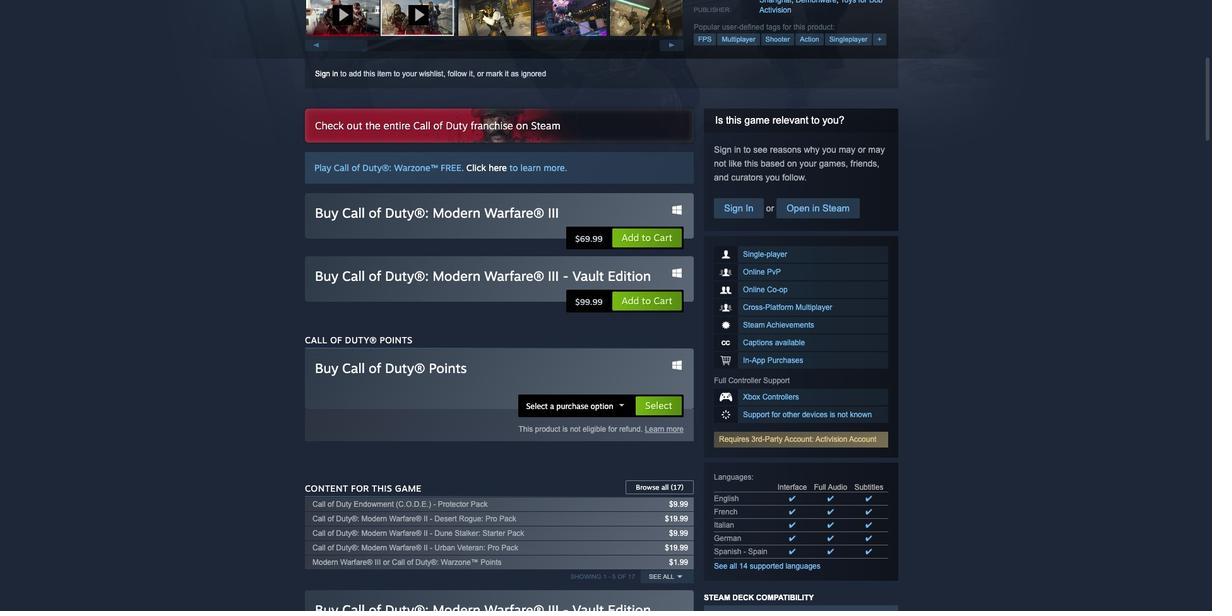 Task type: locate. For each thing, give the bounding box(es) containing it.
1 vertical spatial all
[[730, 562, 737, 571]]

2 cart from the top
[[654, 295, 672, 307]]

+
[[878, 35, 882, 43]]

2 horizontal spatial points
[[481, 558, 502, 567]]

1 horizontal spatial warzone™
[[441, 558, 478, 567]]

multiplayer up steam achievements "link"
[[796, 303, 832, 312]]

1 vertical spatial is
[[562, 425, 568, 434]]

sign for sign in to add this item to your wishlist, follow it, or mark it as ignored
[[315, 69, 330, 78]]

0 vertical spatial cart
[[654, 232, 672, 244]]

see down spanish
[[714, 562, 728, 571]]

duty® down the call of duty® points
[[385, 360, 425, 376]]

0 horizontal spatial multiplayer
[[722, 35, 755, 43]]

1 horizontal spatial on
[[787, 158, 797, 169]]

cross-platform multiplayer link
[[714, 299, 888, 316]]

5
[[612, 573, 616, 580]]

1 vertical spatial add to cart
[[622, 295, 672, 307]]

add to cart link down edition
[[612, 291, 682, 311]]

add to cart up edition
[[622, 232, 672, 244]]

pack up starter
[[499, 515, 516, 523]]

1 horizontal spatial see
[[714, 562, 728, 571]]

in
[[332, 69, 338, 78], [734, 145, 741, 155], [812, 203, 820, 213]]

2 horizontal spatial not
[[837, 410, 848, 419]]

captions available link
[[714, 335, 888, 351]]

duty® up buy call of duty® points
[[345, 335, 377, 345]]

$9.99 down (17)
[[669, 500, 688, 509]]

1 may from the left
[[839, 145, 856, 155]]

play call of duty®: warzone™ free. click here to learn more.
[[314, 162, 567, 173]]

steam up more.
[[531, 119, 561, 132]]

$69.99
[[575, 234, 603, 244]]

requires 3rd-party account: activision account
[[719, 435, 879, 444]]

or up friends,
[[858, 145, 866, 155]]

ii for dune
[[424, 529, 428, 538]]

support down "xbox"
[[743, 410, 770, 419]]

multiplayer down user-
[[722, 35, 755, 43]]

0 vertical spatial support
[[763, 376, 790, 385]]

in right open
[[812, 203, 820, 213]]

0 vertical spatial sign
[[315, 69, 330, 78]]

on up the follow.
[[787, 158, 797, 169]]

1 vertical spatial in
[[734, 145, 741, 155]]

on
[[516, 119, 528, 132], [787, 158, 797, 169]]

-
[[563, 268, 569, 284], [433, 500, 436, 509], [430, 515, 432, 523], [430, 529, 432, 538], [430, 544, 432, 552], [744, 547, 746, 556], [608, 573, 611, 580]]

iii for buy call of duty®: modern warfare® iii
[[548, 205, 559, 221]]

full controller support
[[714, 376, 790, 385]]

2 vertical spatial ii
[[424, 544, 428, 552]]

0 vertical spatial pro
[[486, 515, 497, 523]]

add up edition
[[622, 232, 639, 244]]

1 vertical spatial this
[[372, 483, 392, 494]]

0 vertical spatial is
[[830, 410, 835, 419]]

desert
[[435, 515, 457, 523]]

sign inside sign in link
[[724, 203, 743, 213]]

1 vertical spatial pro
[[488, 544, 499, 552]]

1 $19.99 from the top
[[665, 515, 688, 523]]

buy for buy call of duty®: modern warfare® iii
[[315, 205, 338, 221]]

not left eligible
[[570, 425, 581, 434]]

support up controllers
[[763, 376, 790, 385]]

your inside sign in to see reasons why you may or may not like this based on your games, friends, and curators you follow.
[[800, 158, 817, 169]]

on right "franchise"
[[516, 119, 528, 132]]

check out the entire call of duty franchise on steam
[[315, 119, 561, 132]]

1 vertical spatial add
[[622, 295, 639, 307]]

2 vertical spatial iii
[[375, 558, 381, 567]]

vault
[[572, 268, 604, 284]]

$9.99 up $1.99
[[669, 529, 688, 538]]

add
[[622, 232, 639, 244], [622, 295, 639, 307]]

op
[[779, 285, 788, 294]]

sign up like
[[714, 145, 732, 155]]

pro up starter
[[486, 515, 497, 523]]

- left spain
[[744, 547, 746, 556]]

0 vertical spatial for
[[783, 23, 792, 32]]

2 add from the top
[[622, 295, 639, 307]]

ii for desert
[[424, 515, 428, 523]]

pro down starter
[[488, 544, 499, 552]]

for right tags
[[783, 23, 792, 32]]

1 vertical spatial multiplayer
[[796, 303, 832, 312]]

pro for veteran:
[[488, 544, 499, 552]]

ii up call of duty®: modern warfare® ii - dune stalker: starter pack
[[424, 515, 428, 523]]

to
[[340, 69, 347, 78], [394, 69, 400, 78], [811, 115, 820, 126], [744, 145, 751, 155], [509, 162, 518, 173], [642, 232, 651, 244], [642, 295, 651, 307]]

german
[[714, 534, 741, 543]]

0 horizontal spatial your
[[402, 69, 417, 78]]

1 vertical spatial online
[[743, 285, 765, 294]]

1 horizontal spatial full
[[814, 483, 826, 492]]

0 horizontal spatial you
[[766, 172, 780, 182]]

1 horizontal spatial not
[[714, 158, 726, 169]]

this up curators
[[745, 158, 758, 169]]

content for this game
[[305, 483, 422, 494]]

add to cart down edition
[[622, 295, 672, 307]]

0 vertical spatial online
[[743, 268, 765, 277]]

0 vertical spatial add
[[622, 232, 639, 244]]

1 cart from the top
[[654, 232, 672, 244]]

- left desert
[[430, 515, 432, 523]]

1 add from the top
[[622, 232, 639, 244]]

wishlist,
[[419, 69, 446, 78]]

1 vertical spatial iii
[[548, 268, 559, 284]]

full for full controller support
[[714, 376, 726, 385]]

add for buy call of duty®: modern warfare® iii
[[622, 232, 639, 244]]

sign left in
[[724, 203, 743, 213]]

showing 1 - 5 of 17
[[571, 573, 635, 580]]

2 $9.99 from the top
[[669, 529, 688, 538]]

1 $9.99 from the top
[[669, 500, 688, 509]]

sign inside sign in to see reasons why you may or may not like this based on your games, friends, and curators you follow.
[[714, 145, 732, 155]]

2 may from the left
[[868, 145, 885, 155]]

0 vertical spatial all
[[661, 483, 669, 492]]

0 horizontal spatial on
[[516, 119, 528, 132]]

1 vertical spatial not
[[837, 410, 848, 419]]

0 horizontal spatial select
[[526, 402, 548, 411]]

2 vertical spatial not
[[570, 425, 581, 434]]

0 horizontal spatial full
[[714, 376, 726, 385]]

$1.99
[[669, 558, 688, 567]]

deck
[[733, 593, 754, 602]]

pro
[[486, 515, 497, 523], [488, 544, 499, 552]]

cross-platform multiplayer
[[743, 303, 832, 312]]

2 $19.99 from the top
[[665, 544, 688, 552]]

pack right starter
[[507, 529, 524, 538]]

follow
[[448, 69, 467, 78]]

0 horizontal spatial may
[[839, 145, 856, 155]]

0 vertical spatial multiplayer
[[722, 35, 755, 43]]

0 vertical spatial full
[[714, 376, 726, 385]]

see all 14 supported languages link
[[714, 562, 821, 571]]

1 vertical spatial for
[[772, 410, 781, 419]]

1 vertical spatial your
[[800, 158, 817, 169]]

0 horizontal spatial duty®
[[345, 335, 377, 345]]

0 horizontal spatial in
[[332, 69, 338, 78]]

0 horizontal spatial is
[[562, 425, 568, 434]]

1 vertical spatial sign
[[714, 145, 732, 155]]

1 horizontal spatial points
[[429, 360, 467, 376]]

modern
[[433, 205, 481, 221], [433, 268, 481, 284], [361, 515, 387, 523], [361, 529, 387, 538], [361, 544, 387, 552], [313, 558, 338, 567]]

audio
[[828, 483, 847, 492]]

see left 'all' at right
[[649, 573, 662, 580]]

buy call of duty®: modern warfare® iii
[[315, 205, 559, 221]]

sign for sign in
[[724, 203, 743, 213]]

1 vertical spatial ii
[[424, 529, 428, 538]]

add to cart
[[622, 232, 672, 244], [622, 295, 672, 307]]

in for open in steam
[[812, 203, 820, 213]]

1 horizontal spatial your
[[800, 158, 817, 169]]

this
[[519, 425, 533, 434], [372, 483, 392, 494]]

see for see all 14 supported languages
[[714, 562, 728, 571]]

not inside sign in to see reasons why you may or may not like this based on your games, friends, and curators you follow.
[[714, 158, 726, 169]]

to right here
[[509, 162, 518, 173]]

compatibility
[[756, 593, 814, 602]]

you
[[822, 145, 836, 155], [766, 172, 780, 182]]

french
[[714, 508, 738, 516]]

iii down more.
[[548, 205, 559, 221]]

see for see all
[[649, 573, 662, 580]]

here
[[489, 162, 507, 173]]

is right product
[[562, 425, 568, 434]]

duty down for
[[336, 500, 352, 509]]

or down call of duty®: modern warfare® ii - urban veteran: pro pack
[[383, 558, 390, 567]]

ii down call of duty®: modern warfare® ii - dune stalker: starter pack
[[424, 544, 428, 552]]

steam down cross-
[[743, 321, 765, 330]]

1 vertical spatial on
[[787, 158, 797, 169]]

sign in link
[[315, 69, 338, 78]]

may up games,
[[839, 145, 856, 155]]

full left controller
[[714, 376, 726, 385]]

1 horizontal spatial this
[[519, 425, 533, 434]]

1 vertical spatial cart
[[654, 295, 672, 307]]

activision
[[760, 6, 792, 15]]

may up friends,
[[868, 145, 885, 155]]

not up and
[[714, 158, 726, 169]]

online down single-
[[743, 268, 765, 277]]

- left urban
[[430, 544, 432, 552]]

purchase
[[556, 402, 588, 411]]

all left (17)
[[661, 483, 669, 492]]

2 horizontal spatial in
[[812, 203, 820, 213]]

3 buy from the top
[[315, 360, 338, 376]]

you down the based
[[766, 172, 780, 182]]

0 vertical spatial $9.99
[[669, 500, 688, 509]]

0 vertical spatial $19.99
[[665, 515, 688, 523]]

sign left add
[[315, 69, 330, 78]]

for left the other
[[772, 410, 781, 419]]

you up games,
[[822, 145, 836, 155]]

warzone™
[[394, 162, 438, 173], [441, 558, 478, 567]]

warzone™ left free.
[[394, 162, 438, 173]]

$19.99 up $1.99
[[665, 544, 688, 552]]

2 vertical spatial sign
[[724, 203, 743, 213]]

add to cart link for buy call of duty®: modern warfare® iii
[[612, 228, 682, 248]]

iii left vault
[[548, 268, 559, 284]]

1 horizontal spatial select
[[645, 400, 672, 412]]

friends,
[[851, 158, 880, 169]]

1 vertical spatial $19.99
[[665, 544, 688, 552]]

showing
[[571, 573, 601, 580]]

co-
[[767, 285, 779, 294]]

sign for sign in to see reasons why you may or may not like this based on your games, friends, and curators you follow.
[[714, 145, 732, 155]]

1 vertical spatial full
[[814, 483, 826, 492]]

0 vertical spatial buy
[[315, 205, 338, 221]]

add down edition
[[622, 295, 639, 307]]

like
[[729, 158, 742, 169]]

2 vertical spatial buy
[[315, 360, 338, 376]]

pack down starter
[[502, 544, 518, 552]]

is
[[830, 410, 835, 419], [562, 425, 568, 434]]

select up learn
[[645, 400, 672, 412]]

this up endowment
[[372, 483, 392, 494]]

online pvp
[[743, 268, 781, 277]]

0 horizontal spatial all
[[661, 483, 669, 492]]

$19.99 down (17)
[[665, 515, 688, 523]]

2 add to cart link from the top
[[612, 291, 682, 311]]

user-
[[722, 23, 739, 32]]

pack for call of duty®: modern warfare® ii - desert rogue: pro pack
[[499, 515, 516, 523]]

- left dune
[[430, 529, 432, 538]]

1 horizontal spatial may
[[868, 145, 885, 155]]

2 vertical spatial for
[[608, 425, 617, 434]]

1 buy from the top
[[315, 205, 338, 221]]

in left add
[[332, 69, 338, 78]]

0 vertical spatial duty
[[446, 119, 468, 132]]

to left see
[[744, 145, 751, 155]]

2 buy from the top
[[315, 268, 338, 284]]

publisher:
[[694, 6, 731, 13]]

0 vertical spatial points
[[380, 335, 413, 345]]

- up desert
[[433, 500, 436, 509]]

not left known
[[837, 410, 848, 419]]

select a purchase option
[[526, 402, 613, 411]]

2 vertical spatial in
[[812, 203, 820, 213]]

0 horizontal spatial warzone™
[[394, 162, 438, 173]]

this left product
[[519, 425, 533, 434]]

item
[[377, 69, 392, 78]]

your down why
[[800, 158, 817, 169]]

warzone™ down veteran:
[[441, 558, 478, 567]]

multiplayer inside multiplayer 'link'
[[722, 35, 755, 43]]

0 vertical spatial add to cart
[[622, 232, 672, 244]]

pack
[[471, 500, 488, 509], [499, 515, 516, 523], [507, 529, 524, 538], [502, 544, 518, 552]]

1 ii from the top
[[424, 515, 428, 523]]

1 add to cart from the top
[[622, 232, 672, 244]]

1 vertical spatial see
[[649, 573, 662, 580]]

support
[[763, 376, 790, 385], [743, 410, 770, 419]]

2 ii from the top
[[424, 529, 428, 538]]

0 vertical spatial add to cart link
[[612, 228, 682, 248]]

rogue:
[[459, 515, 483, 523]]

multiplayer
[[722, 35, 755, 43], [796, 303, 832, 312]]

for right eligible
[[608, 425, 617, 434]]

1 add to cart link from the top
[[612, 228, 682, 248]]

full
[[714, 376, 726, 385], [814, 483, 826, 492]]

1 vertical spatial $9.99
[[669, 529, 688, 538]]

support for other devices is not known link
[[714, 407, 888, 423]]

add
[[349, 69, 361, 78]]

0 vertical spatial in
[[332, 69, 338, 78]]

0 horizontal spatial for
[[608, 425, 617, 434]]

iii
[[548, 205, 559, 221], [548, 268, 559, 284], [375, 558, 381, 567]]

1 horizontal spatial all
[[730, 562, 737, 571]]

0 vertical spatial not
[[714, 158, 726, 169]]

$19.99 for call of duty®: modern warfare® ii - desert rogue: pro pack
[[665, 515, 688, 523]]

$9.99
[[669, 500, 688, 509], [669, 529, 688, 538]]

this inside sign in to see reasons why you may or may not like this based on your games, friends, and curators you follow.
[[745, 158, 758, 169]]

controllers
[[762, 393, 799, 402]]

dune
[[435, 529, 453, 538]]

buy call of duty®: modern warfare® iii - vault edition
[[315, 268, 651, 284]]

1 vertical spatial add to cart link
[[612, 291, 682, 311]]

ii up call of duty®: modern warfare® ii - urban veteran: pro pack
[[424, 529, 428, 538]]

online up cross-
[[743, 285, 765, 294]]

3 ii from the top
[[424, 544, 428, 552]]

iii for buy call of duty®: modern warfare® iii - vault edition
[[548, 268, 559, 284]]

0 horizontal spatial not
[[570, 425, 581, 434]]

in up like
[[734, 145, 741, 155]]

2 online from the top
[[743, 285, 765, 294]]

or
[[477, 69, 484, 78], [858, 145, 866, 155], [764, 203, 777, 213], [383, 558, 390, 567]]

duty left "franchise"
[[446, 119, 468, 132]]

in inside sign in to see reasons why you may or may not like this based on your games, friends, and curators you follow.
[[734, 145, 741, 155]]

1 horizontal spatial in
[[734, 145, 741, 155]]

you?
[[823, 115, 844, 126]]

full left audio
[[814, 483, 826, 492]]

known
[[850, 410, 872, 419]]

buy for buy call of duty®: modern warfare® iii - vault edition
[[315, 268, 338, 284]]

steam
[[531, 119, 561, 132], [822, 203, 850, 213], [743, 321, 765, 330], [704, 593, 730, 602]]

game
[[395, 483, 422, 494]]

add to cart link up edition
[[612, 228, 682, 248]]

iii down call of duty®: modern warfare® ii - urban veteran: pro pack
[[375, 558, 381, 567]]

2 add to cart from the top
[[622, 295, 672, 307]]

edition
[[608, 268, 651, 284]]

1 vertical spatial buy
[[315, 268, 338, 284]]

game
[[745, 115, 770, 126]]

your left "wishlist,"
[[402, 69, 417, 78]]

is this game relevant to you?
[[715, 115, 844, 126]]

✔
[[789, 494, 796, 503], [827, 494, 834, 503], [866, 494, 872, 503], [789, 508, 796, 516], [827, 508, 834, 516], [866, 508, 872, 516], [789, 521, 796, 530], [827, 521, 834, 530], [866, 521, 872, 530], [789, 534, 796, 543], [827, 534, 834, 543], [866, 534, 872, 543], [789, 547, 796, 556], [827, 547, 834, 556], [866, 547, 872, 556]]

is right devices
[[830, 410, 835, 419]]

1 horizontal spatial multiplayer
[[796, 303, 832, 312]]

italian
[[714, 521, 734, 530]]

to up edition
[[642, 232, 651, 244]]

cross-
[[743, 303, 765, 312]]

all left 14
[[730, 562, 737, 571]]

17
[[628, 573, 635, 580]]

2 horizontal spatial for
[[783, 23, 792, 32]]

product:
[[808, 23, 835, 32]]

0 vertical spatial see
[[714, 562, 728, 571]]

multiplayer inside cross-platform multiplayer link
[[796, 303, 832, 312]]

select left a
[[526, 402, 548, 411]]

1 online from the top
[[743, 268, 765, 277]]

1 horizontal spatial duty®
[[385, 360, 425, 376]]

of inside check out the entire call of duty franchise on steam link
[[433, 119, 443, 132]]

captions available
[[743, 338, 805, 347]]



Task type: vqa. For each thing, say whether or not it's contained in the screenshot.
'Browse all (17)' at the bottom right of page
yes



Task type: describe. For each thing, give the bounding box(es) containing it.
entire
[[384, 119, 410, 132]]

in for sign in to see reasons why you may or may not like this based on your games, friends, and curators you follow.
[[734, 145, 741, 155]]

online pvp link
[[714, 264, 888, 280]]

shooter
[[766, 35, 790, 43]]

- left vault
[[563, 268, 569, 284]]

learn more link
[[645, 425, 684, 434]]

captions
[[743, 338, 773, 347]]

multiplayer link
[[717, 33, 760, 45]]

0 vertical spatial warzone™
[[394, 162, 438, 173]]

protector
[[438, 500, 469, 509]]

party
[[765, 435, 783, 444]]

cart for buy call of duty®: modern warfare® iii
[[654, 232, 672, 244]]

0 vertical spatial duty®
[[345, 335, 377, 345]]

$9.99 for call of duty endowment (c.o.d.e.) - protector pack
[[669, 500, 688, 509]]

more
[[666, 425, 684, 434]]

defined
[[739, 23, 764, 32]]

platform
[[765, 303, 794, 312]]

it
[[505, 69, 509, 78]]

shooter link
[[761, 33, 794, 45]]

1 vertical spatial duty
[[336, 500, 352, 509]]

mark
[[486, 69, 503, 78]]

sign in to add this item to your wishlist, follow it, or mark it as ignored
[[315, 69, 546, 78]]

in
[[746, 203, 754, 213]]

call of duty® points
[[305, 335, 413, 345]]

select for select
[[645, 400, 672, 412]]

in-app purchases link
[[714, 352, 888, 369]]

languages
[[714, 473, 752, 482]]

follow.
[[782, 172, 807, 182]]

steam left deck
[[704, 593, 730, 602]]

this up action
[[794, 23, 805, 32]]

1 horizontal spatial for
[[772, 410, 781, 419]]

or right "it,"
[[477, 69, 484, 78]]

:
[[752, 473, 754, 482]]

buy for buy call of duty® points
[[315, 360, 338, 376]]

is
[[715, 115, 723, 126]]

pack for call of duty®: modern warfare® ii - dune stalker: starter pack
[[507, 529, 524, 538]]

1 vertical spatial points
[[429, 360, 467, 376]]

0 vertical spatial your
[[402, 69, 417, 78]]

call of duty endowment (c.o.d.e.) - protector pack
[[313, 500, 488, 509]]

$9.99 for call of duty®: modern warfare® ii - dune stalker: starter pack
[[669, 529, 688, 538]]

1 horizontal spatial you
[[822, 145, 836, 155]]

0 vertical spatial on
[[516, 119, 528, 132]]

full audio
[[814, 483, 847, 492]]

online co-op link
[[714, 282, 888, 298]]

steam right open
[[822, 203, 850, 213]]

this product is not eligible for refund. learn more
[[519, 425, 684, 434]]

spanish - spain
[[714, 547, 768, 556]]

player
[[767, 250, 787, 259]]

single-
[[743, 250, 767, 259]]

- left 5
[[608, 573, 611, 580]]

0 horizontal spatial this
[[372, 483, 392, 494]]

singleplayer
[[829, 35, 868, 43]]

xbox controllers
[[743, 393, 799, 402]]

single-player link
[[714, 246, 888, 263]]

franchise
[[471, 119, 513, 132]]

spanish
[[714, 547, 741, 556]]

pack for call of duty®: modern warfare® ii - urban veteran: pro pack
[[502, 544, 518, 552]]

out
[[347, 119, 362, 132]]

add to cart link for buy call of duty®: modern warfare® iii - vault edition
[[612, 291, 682, 311]]

all
[[663, 573, 674, 580]]

to left add
[[340, 69, 347, 78]]

0 horizontal spatial points
[[380, 335, 413, 345]]

1 vertical spatial duty®
[[385, 360, 425, 376]]

pro for rogue:
[[486, 515, 497, 523]]

to left you?
[[811, 115, 820, 126]]

for
[[351, 483, 369, 494]]

select link
[[635, 396, 682, 416]]

achievements
[[767, 321, 814, 330]]

single-player
[[743, 250, 787, 259]]

all for see
[[730, 562, 737, 571]]

on inside sign in to see reasons why you may or may not like this based on your games, friends, and curators you follow.
[[787, 158, 797, 169]]

(c.o.d.e.)
[[396, 500, 431, 509]]

why
[[804, 145, 820, 155]]

refund.
[[619, 425, 643, 434]]

learn
[[645, 425, 664, 434]]

activision link
[[760, 6, 792, 15]]

pvp
[[767, 268, 781, 277]]

account
[[849, 435, 877, 444]]

the
[[365, 119, 381, 132]]

or inside sign in to see reasons why you may or may not like this based on your games, friends, and curators you follow.
[[858, 145, 866, 155]]

1 horizontal spatial duty
[[446, 119, 468, 132]]

spain
[[748, 547, 768, 556]]

to down edition
[[642, 295, 651, 307]]

option
[[591, 402, 613, 411]]

1 vertical spatial support
[[743, 410, 770, 419]]

interface
[[778, 483, 807, 492]]

$19.99 for call of duty®: modern warfare® ii - urban veteran: pro pack
[[665, 544, 688, 552]]

add to cart for buy call of duty®: modern warfare® iii - vault edition
[[622, 295, 672, 307]]

and
[[714, 172, 729, 182]]

popular user-defined tags for this product:
[[694, 23, 835, 32]]

click
[[466, 162, 486, 173]]

open
[[787, 203, 810, 213]]

steam deck compatibility
[[704, 593, 814, 602]]

online for online co-op
[[743, 285, 765, 294]]

steam achievements link
[[714, 317, 888, 333]]

fps
[[698, 35, 712, 43]]

call of duty®: modern warfare® ii - desert rogue: pro pack
[[313, 515, 516, 523]]

steam inside "link"
[[743, 321, 765, 330]]

endowment
[[354, 500, 394, 509]]

supported
[[750, 562, 784, 571]]

full for full audio
[[814, 483, 826, 492]]

account: activision
[[784, 435, 848, 444]]

controller
[[728, 376, 761, 385]]

2 vertical spatial points
[[481, 558, 502, 567]]

1 vertical spatial warzone™
[[441, 558, 478, 567]]

devices
[[802, 410, 828, 419]]

as
[[511, 69, 519, 78]]

see
[[753, 145, 768, 155]]

1 vertical spatial you
[[766, 172, 780, 182]]

online for online pvp
[[743, 268, 765, 277]]

free.
[[441, 162, 464, 173]]

add to cart for buy call of duty®: modern warfare® iii
[[622, 232, 672, 244]]

other
[[783, 410, 800, 419]]

this right add
[[363, 69, 375, 78]]

all for browse
[[661, 483, 669, 492]]

a
[[550, 402, 554, 411]]

to right item
[[394, 69, 400, 78]]

14
[[739, 562, 748, 571]]

tags
[[766, 23, 781, 32]]

action link
[[796, 33, 824, 45]]

play
[[314, 162, 331, 173]]

fps link
[[694, 33, 716, 45]]

cart for buy call of duty®: modern warfare® iii - vault edition
[[654, 295, 672, 307]]

click here link
[[466, 162, 507, 173]]

see all 14 supported languages
[[714, 562, 821, 571]]

stalker:
[[455, 529, 480, 538]]

call inside check out the entire call of duty franchise on steam link
[[413, 119, 430, 132]]

to inside sign in to see reasons why you may or may not like this based on your games, friends, and curators you follow.
[[744, 145, 751, 155]]

pack up rogue:
[[471, 500, 488, 509]]

subtitles
[[854, 483, 884, 492]]

add for buy call of duty®: modern warfare® iii - vault edition
[[622, 295, 639, 307]]

or right in
[[764, 203, 777, 213]]

sign in link
[[714, 198, 764, 218]]

open in steam link
[[777, 198, 860, 218]]

1 horizontal spatial is
[[830, 410, 835, 419]]

in for sign in to add this item to your wishlist, follow it, or mark it as ignored
[[332, 69, 338, 78]]

select for select a purchase option
[[526, 402, 548, 411]]

ii for urban
[[424, 544, 428, 552]]

this right is at top
[[726, 115, 742, 126]]

support for other devices is not known
[[743, 410, 872, 419]]

modern warfare® iii or call of duty®: warzone™ points
[[313, 558, 502, 567]]



